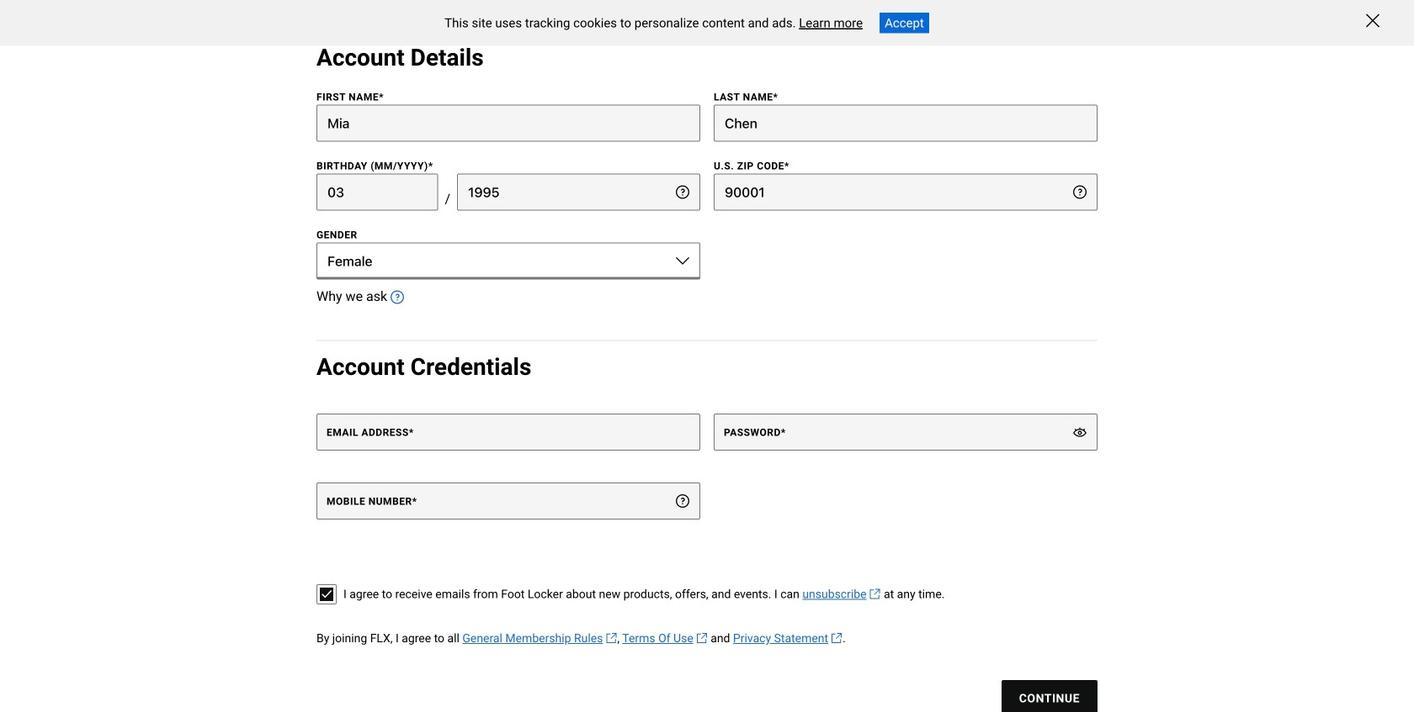 Task type: locate. For each thing, give the bounding box(es) containing it.
1 horizontal spatial more information image
[[1073, 186, 1087, 199]]

None text field
[[714, 105, 1098, 142], [714, 174, 1098, 211], [714, 105, 1098, 142], [714, 174, 1098, 211]]

0 horizontal spatial more information image
[[676, 186, 689, 199]]

1 horizontal spatial more information image
[[676, 495, 689, 509]]

more information image
[[391, 291, 404, 304], [676, 495, 689, 509]]

0 horizontal spatial more information image
[[391, 291, 404, 304]]

None password field
[[714, 414, 1098, 451]]

show password image
[[1073, 426, 1087, 440]]

0 vertical spatial more information image
[[391, 291, 404, 304]]

None email field
[[316, 414, 700, 451]]

required element
[[379, 91, 384, 103], [773, 91, 778, 103], [784, 160, 789, 172], [409, 427, 414, 439], [781, 427, 786, 439], [412, 496, 417, 508]]

None telephone field
[[316, 483, 700, 520]]

more information image
[[676, 186, 689, 199], [1073, 186, 1087, 199]]

None text field
[[316, 105, 700, 142], [316, 174, 438, 211], [457, 174, 700, 211], [316, 105, 700, 142], [316, 174, 438, 211], [457, 174, 700, 211]]

1 more information image from the left
[[676, 186, 689, 199]]



Task type: vqa. For each thing, say whether or not it's contained in the screenshot.
rightmost the 'Manage Favorites - Converse All Star Hi - Women's' ICON
no



Task type: describe. For each thing, give the bounding box(es) containing it.
close image
[[1366, 14, 1380, 27]]

2 more information image from the left
[[1073, 186, 1087, 199]]

cookie banner region
[[0, 0, 1414, 46]]

1 vertical spatial more information image
[[676, 495, 689, 509]]



